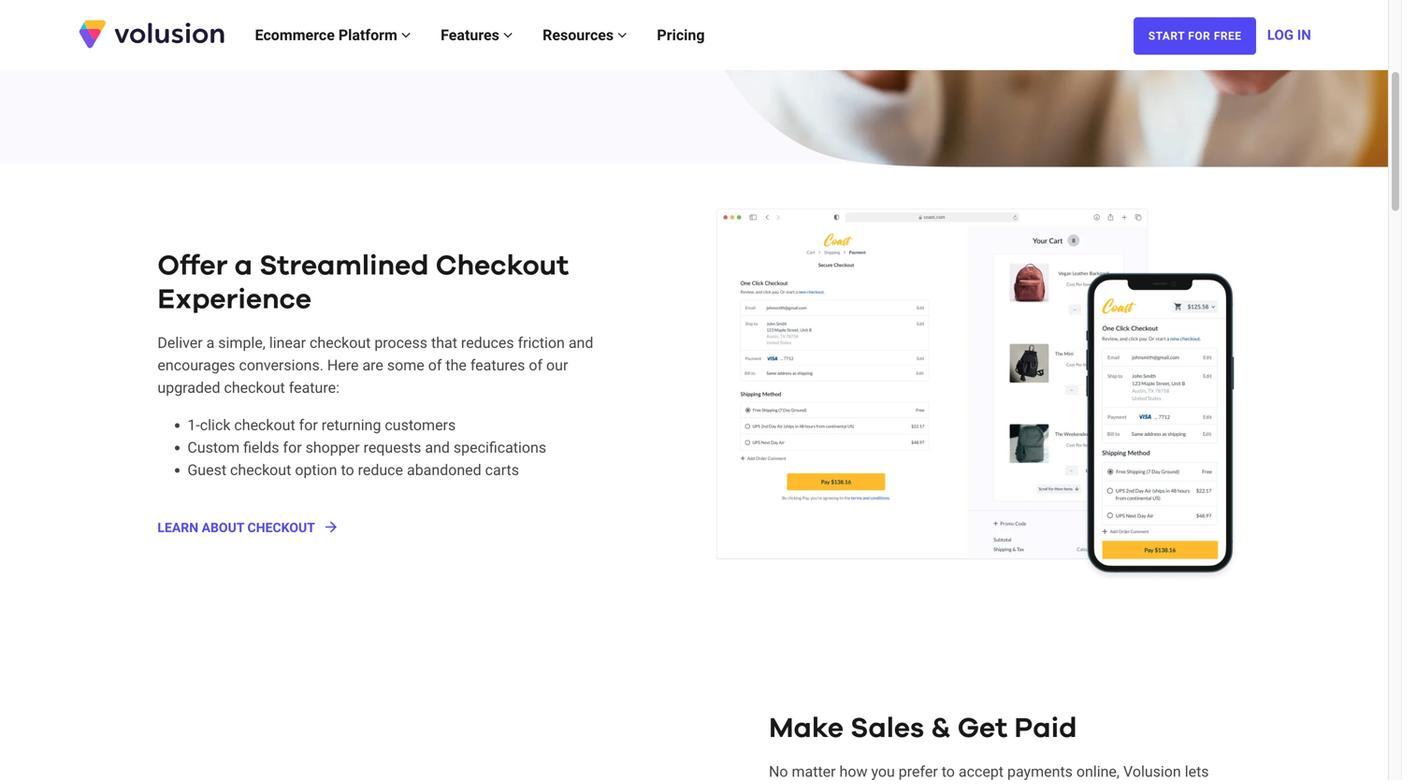 Task type: locate. For each thing, give the bounding box(es) containing it.
option
[[295, 461, 337, 479]]

angle down image inside ecommerce platform link
[[401, 28, 411, 43]]

of left the
[[428, 356, 442, 374]]

and up abandoned
[[425, 439, 450, 456]]

0 horizontal spatial a
[[206, 334, 215, 352]]

to
[[341, 461, 354, 479]]

checkout up here
[[310, 334, 371, 352]]

pricing link
[[642, 7, 720, 63]]

1 horizontal spatial and
[[569, 334, 594, 352]]

0 vertical spatial and
[[569, 334, 594, 352]]

features
[[441, 26, 503, 44]]

start for free
[[1149, 30, 1242, 43]]

ecommerce platform link
[[240, 7, 426, 63]]

fields
[[243, 439, 279, 456]]

for
[[1189, 30, 1211, 43]]

resources link
[[528, 7, 642, 63]]

and inside 1-click checkout for returning customers custom fields for shopper requests and specifications guest checkout option to reduce abandoned carts
[[425, 439, 450, 456]]

resources
[[543, 26, 618, 44]]

angle down image inside resources link
[[618, 28, 627, 43]]

and right friction
[[569, 334, 594, 352]]

one click checkout experience image
[[717, 209, 1238, 582]]

and
[[569, 334, 594, 352], [425, 439, 450, 456]]

deliver a simple, linear checkout process that reduces friction and encourages conversions. here are some of the features of our upgraded checkout feature:
[[158, 334, 594, 397]]

0 horizontal spatial of
[[428, 356, 442, 374]]

abandoned
[[407, 461, 482, 479]]

&
[[931, 715, 951, 743]]

for right the fields
[[283, 439, 302, 456]]

angle down image right platform
[[401, 28, 411, 43]]

learn about checkout arrow_forward
[[158, 519, 340, 536]]

checkout up the fields
[[234, 416, 295, 434]]

of left our
[[529, 356, 543, 374]]

requests
[[364, 439, 421, 456]]

a inside deliver a simple, linear checkout process that reduces friction and encourages conversions. here are some of the features of our upgraded checkout feature:
[[206, 334, 215, 352]]

make sales & get paid
[[769, 715, 1077, 743]]

get
[[958, 715, 1008, 743]]

2 angle down image from the left
[[618, 28, 627, 43]]

for
[[299, 416, 318, 434], [283, 439, 302, 456]]

reduces
[[461, 334, 514, 352]]

0 vertical spatial a
[[235, 252, 253, 280]]

sales
[[851, 715, 925, 743]]

1-click checkout for returning customers custom fields for shopper requests and specifications guest checkout option to reduce abandoned carts
[[188, 416, 547, 479]]

angle down image
[[503, 28, 513, 43]]

a up encourages
[[206, 334, 215, 352]]

checkout
[[310, 334, 371, 352], [224, 379, 285, 397], [234, 416, 295, 434], [230, 461, 291, 479]]

angle down image
[[401, 28, 411, 43], [618, 28, 627, 43]]

a up the "experience"
[[235, 252, 253, 280]]

1 vertical spatial and
[[425, 439, 450, 456]]

0 vertical spatial for
[[299, 416, 318, 434]]

1 of from the left
[[428, 356, 442, 374]]

friction
[[518, 334, 565, 352]]

a for offer
[[235, 252, 253, 280]]

1 horizontal spatial a
[[235, 252, 253, 280]]

linear
[[269, 334, 306, 352]]

features link
[[426, 7, 528, 63]]

start for free link
[[1134, 17, 1257, 55]]

log in link
[[1268, 7, 1312, 63]]

a inside "offer a streamlined checkout experience"
[[235, 252, 253, 280]]

ecommerce platform
[[255, 26, 401, 44]]

0 horizontal spatial and
[[425, 439, 450, 456]]

2 of from the left
[[529, 356, 543, 374]]

returning
[[322, 416, 381, 434]]

1 vertical spatial a
[[206, 334, 215, 352]]

carts
[[485, 461, 519, 479]]

encourages
[[158, 356, 235, 374]]

paid
[[1015, 715, 1077, 743]]

volusion logo image
[[77, 18, 227, 50]]

offer a streamlined checkout experience
[[158, 252, 569, 314]]

process
[[375, 334, 428, 352]]

1 angle down image from the left
[[401, 28, 411, 43]]

of
[[428, 356, 442, 374], [529, 356, 543, 374]]

angle down image left pricing link
[[618, 28, 627, 43]]

log
[[1268, 27, 1294, 43]]

pricing
[[657, 26, 705, 44]]

0 horizontal spatial angle down image
[[401, 28, 411, 43]]

specifications
[[454, 439, 547, 456]]

here
[[327, 356, 359, 374]]

learn
[[158, 520, 198, 536]]

1 horizontal spatial of
[[529, 356, 543, 374]]

checkout down conversions.
[[224, 379, 285, 397]]

guest
[[188, 461, 227, 479]]

laptop notes image
[[702, 0, 1389, 167]]

a
[[235, 252, 253, 280], [206, 334, 215, 352]]

in
[[1298, 27, 1312, 43]]

1 horizontal spatial angle down image
[[618, 28, 627, 43]]

for up shopper
[[299, 416, 318, 434]]

custom
[[188, 439, 240, 456]]

are
[[363, 356, 384, 374]]

arrow_forward
[[323, 519, 340, 536]]

make
[[769, 715, 844, 743]]

simple,
[[218, 334, 266, 352]]



Task type: vqa. For each thing, say whether or not it's contained in the screenshot.
on inside "This website uses cookies to enhance user experience and to analyze performance and traffic on our website. We also share information about your use of our site with our social media, advertising and analytics partners."
no



Task type: describe. For each thing, give the bounding box(es) containing it.
experience
[[158, 286, 312, 314]]

feature:
[[289, 379, 340, 397]]

log in
[[1268, 27, 1312, 43]]

and inside deliver a simple, linear checkout process that reduces friction and encourages conversions. here are some of the features of our upgraded checkout feature:
[[569, 334, 594, 352]]

checkout
[[248, 520, 315, 536]]

features
[[470, 356, 525, 374]]

customers
[[385, 416, 456, 434]]

about
[[202, 520, 244, 536]]

the
[[446, 356, 467, 374]]

click
[[200, 416, 231, 434]]

angle down image for resources
[[618, 28, 627, 43]]

start
[[1149, 30, 1185, 43]]

platform
[[339, 26, 398, 44]]

some
[[387, 356, 425, 374]]

checkout
[[436, 252, 569, 280]]

a for deliver
[[206, 334, 215, 352]]

checkout down the fields
[[230, 461, 291, 479]]

ecommerce
[[255, 26, 335, 44]]

upgraded
[[158, 379, 220, 397]]

reduce
[[358, 461, 403, 479]]

conversions.
[[239, 356, 324, 374]]

deliver
[[158, 334, 203, 352]]

streamlined
[[260, 252, 429, 280]]

angle down image for ecommerce platform
[[401, 28, 411, 43]]

shopper
[[306, 439, 360, 456]]

free
[[1214, 30, 1242, 43]]

our
[[546, 356, 568, 374]]

that
[[431, 334, 458, 352]]

1 vertical spatial for
[[283, 439, 302, 456]]

offer
[[158, 252, 228, 280]]

1-
[[188, 416, 200, 434]]



